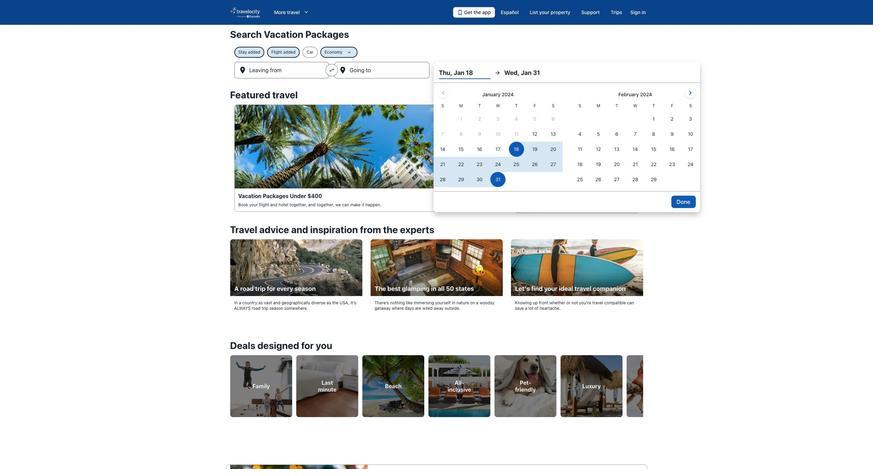 Task type: vqa. For each thing, say whether or not it's contained in the screenshot.
tab list at the top left of the page
no



Task type: describe. For each thing, give the bounding box(es) containing it.
previous month image
[[439, 89, 447, 97]]

next image
[[639, 380, 648, 389]]

download the app button image
[[458, 10, 463, 15]]

featured travel region
[[226, 85, 648, 220]]

swap origin and destination values image
[[329, 67, 335, 73]]



Task type: locate. For each thing, give the bounding box(es) containing it.
previous image
[[226, 380, 234, 389]]

next month image
[[686, 89, 695, 97]]

travel advice and inspiration from the experts region
[[226, 220, 648, 324]]

main content
[[0, 25, 874, 470]]

travelocity logo image
[[230, 7, 261, 18]]



